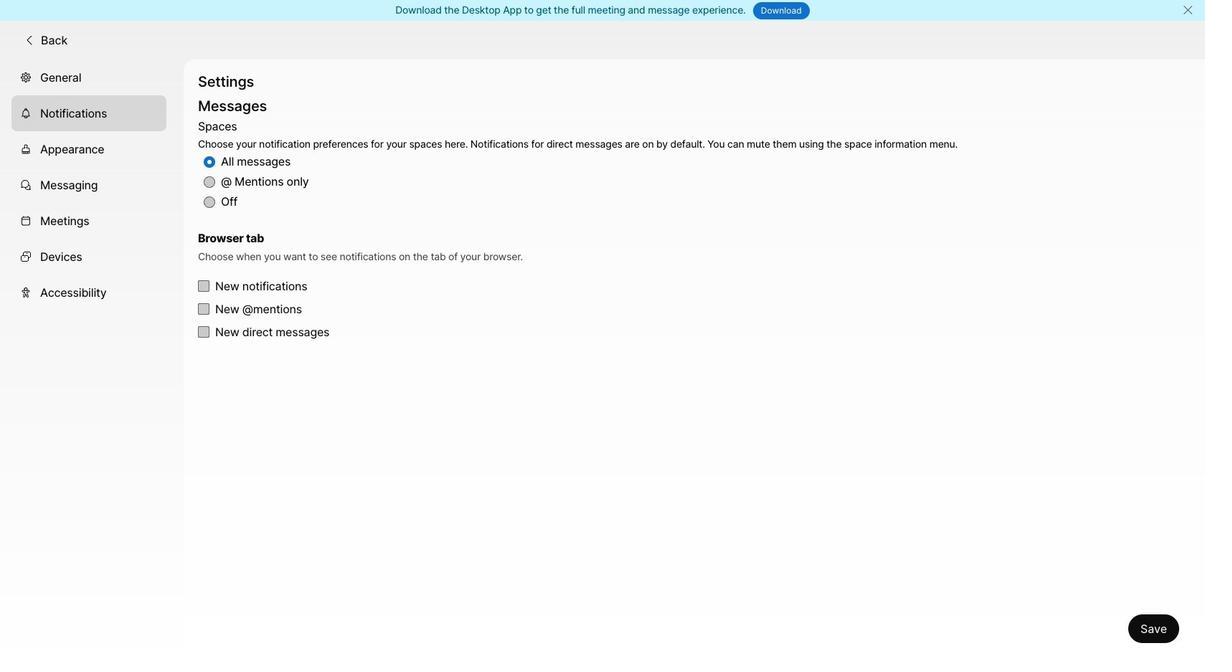 Task type: describe. For each thing, give the bounding box(es) containing it.
notifications tab
[[11, 95, 166, 131]]

Off radio
[[204, 197, 215, 208]]

@ Mentions only radio
[[204, 177, 215, 188]]

general tab
[[11, 59, 166, 95]]

All messages radio
[[204, 156, 215, 168]]



Task type: locate. For each thing, give the bounding box(es) containing it.
accessibility tab
[[11, 275, 166, 310]]

meetings tab
[[11, 203, 166, 239]]

appearance tab
[[11, 131, 166, 167]]

settings navigation
[[0, 59, 184, 667]]

messaging tab
[[11, 167, 166, 203]]

option group
[[198, 117, 958, 212]]

devices tab
[[11, 239, 166, 275]]

cancel_16 image
[[1183, 4, 1194, 16]]



Task type: vqa. For each thing, say whether or not it's contained in the screenshot.
Webex Tab List on the left of page
no



